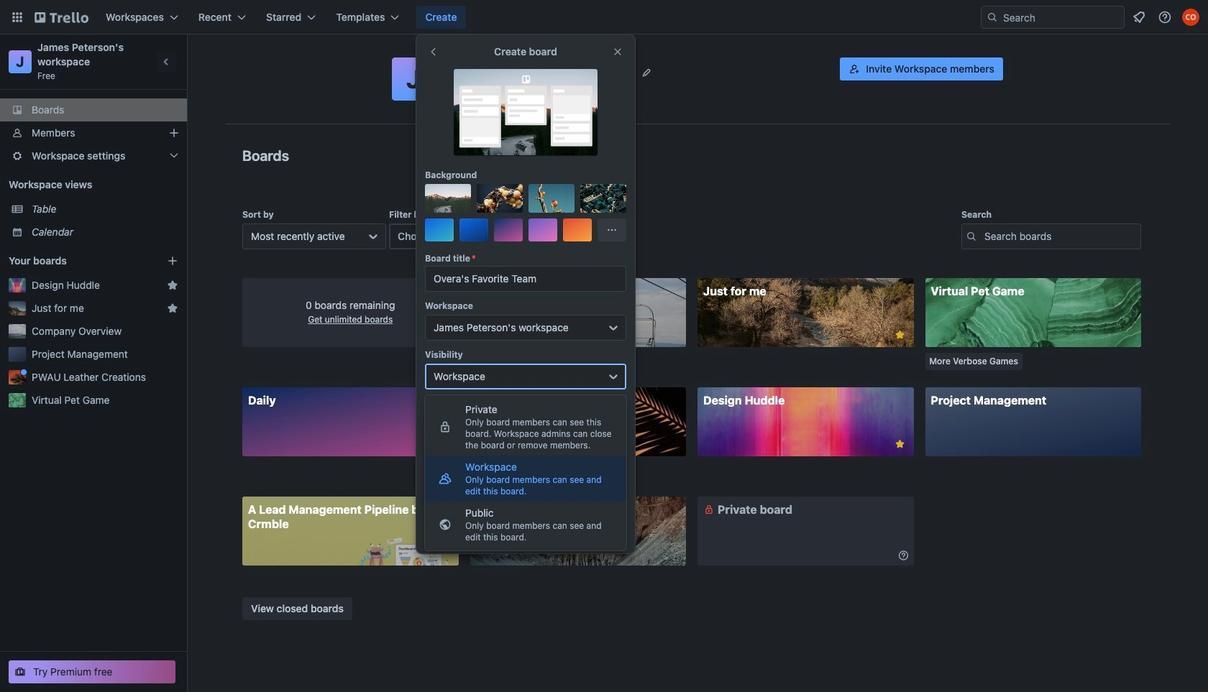 Task type: describe. For each thing, give the bounding box(es) containing it.
primary element
[[0, 0, 1209, 35]]

back to home image
[[35, 6, 88, 29]]

sm image
[[702, 503, 716, 517]]

close popover image
[[612, 46, 624, 58]]

workspace navigation collapse icon image
[[157, 52, 177, 72]]

search image
[[987, 12, 998, 23]]

return to previous screen image
[[428, 46, 440, 58]]

custom image image
[[442, 193, 454, 204]]



Task type: locate. For each thing, give the bounding box(es) containing it.
1 vertical spatial starred icon image
[[167, 303, 178, 314]]

sm image
[[897, 549, 911, 563]]

Search boards text field
[[962, 224, 1142, 250]]

0 notifications image
[[1131, 9, 1148, 26]]

2 starred icon image from the top
[[167, 303, 178, 314]]

starred icon image
[[167, 280, 178, 291], [167, 303, 178, 314]]

1 starred icon image from the top
[[167, 280, 178, 291]]

christina overa (christinaovera) image
[[1183, 9, 1200, 26]]

add board image
[[167, 255, 178, 267]]

0 vertical spatial starred icon image
[[167, 280, 178, 291]]

Search field
[[998, 7, 1124, 27]]

open information menu image
[[1158, 10, 1173, 24]]

your boards with 6 items element
[[9, 253, 145, 270]]

None text field
[[425, 266, 627, 292]]



Task type: vqa. For each thing, say whether or not it's contained in the screenshot.
the bottom Overview
no



